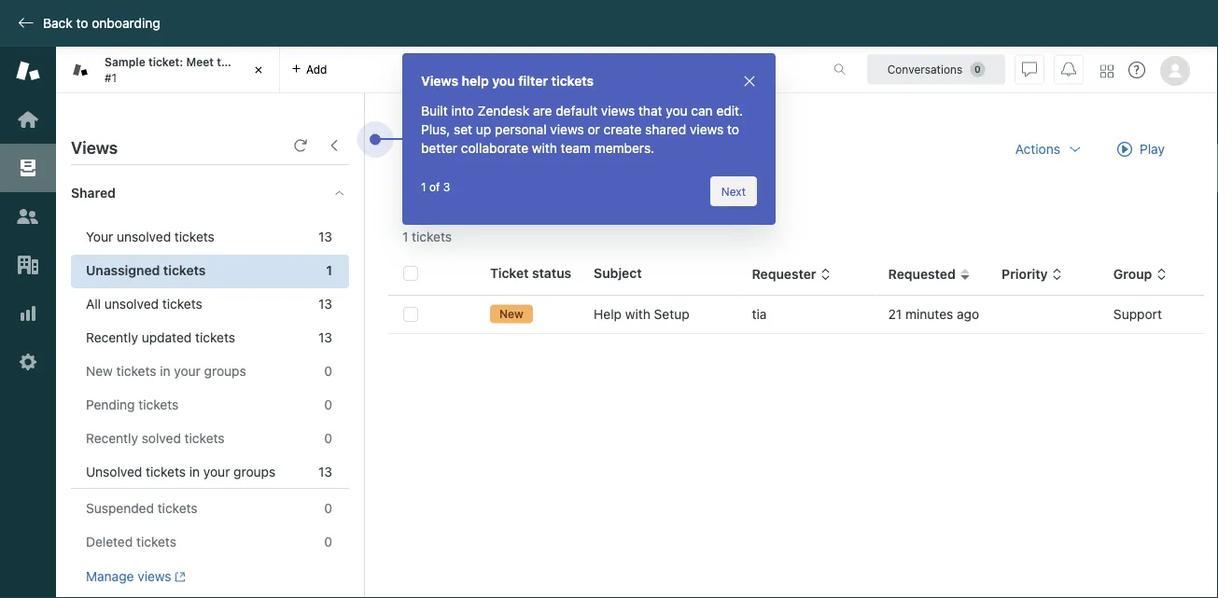 Task type: locate. For each thing, give the bounding box(es) containing it.
updated
[[142, 330, 192, 346]]

views up the built
[[421, 73, 459, 89]]

tabs tab list
[[56, 47, 814, 93]]

you up shared
[[666, 103, 688, 119]]

with inside row
[[626, 307, 651, 322]]

your down the updated
[[174, 364, 201, 379]]

better
[[421, 141, 458, 156]]

in down the recently solved tickets
[[189, 465, 200, 480]]

tab
[[56, 47, 280, 93]]

0 vertical spatial unsolved
[[117, 229, 171, 245]]

tickets up default on the top left of the page
[[552, 73, 594, 89]]

suspended
[[86, 501, 154, 517]]

13 for recently updated tickets
[[319, 330, 333, 346]]

0 vertical spatial views
[[421, 73, 459, 89]]

with inside built into zendesk are default views that you can edit. plus, set up personal views or create shared views to better collaborate with team members.
[[532, 141, 557, 156]]

in down the updated
[[160, 364, 170, 379]]

1
[[421, 180, 426, 193], [326, 263, 333, 278]]

0 horizontal spatial unassigned
[[86, 263, 160, 278]]

you
[[492, 73, 515, 89], [666, 103, 688, 119]]

your
[[86, 229, 113, 245]]

create
[[604, 122, 642, 137]]

1 vertical spatial you
[[666, 103, 688, 119]]

1 vertical spatial views
[[71, 137, 118, 157]]

admin image
[[16, 350, 40, 375]]

help
[[462, 73, 489, 89]]

views for views help you filter tickets
[[421, 73, 459, 89]]

new
[[500, 308, 524, 321], [86, 364, 113, 379]]

1 vertical spatial recently
[[86, 431, 138, 446]]

0
[[324, 364, 333, 379], [324, 397, 333, 413], [324, 431, 333, 446], [324, 501, 333, 517], [324, 535, 333, 550]]

0 vertical spatial recently
[[86, 330, 138, 346]]

you right help
[[492, 73, 515, 89]]

tickets down default on the top left of the page
[[533, 131, 602, 160]]

ticket:
[[148, 56, 183, 69]]

minutes
[[906, 307, 954, 322]]

to down edit.
[[728, 122, 740, 137]]

views help you filter tickets
[[421, 73, 594, 89]]

to right back at the left of the page
[[76, 15, 88, 31]]

in
[[160, 364, 170, 379], [189, 465, 200, 480]]

onboarding
[[92, 15, 160, 31]]

3
[[443, 180, 450, 193]]

your down the recently solved tickets
[[204, 465, 230, 480]]

groups
[[204, 364, 246, 379], [234, 465, 276, 480]]

tab containing sample ticket: meet the ticket
[[56, 47, 280, 93]]

views
[[601, 103, 635, 119], [551, 122, 584, 137], [690, 122, 724, 137], [138, 569, 171, 585]]

row
[[389, 296, 1205, 334]]

with down 'personal'
[[532, 141, 557, 156]]

1 horizontal spatial your
[[204, 465, 230, 480]]

1 0 from the top
[[324, 364, 333, 379]]

zendesk
[[478, 103, 530, 119]]

1 horizontal spatial unassigned tickets
[[403, 131, 602, 160]]

1 horizontal spatial 1
[[421, 180, 426, 193]]

help with setup link
[[594, 305, 690, 324]]

play button
[[1102, 131, 1182, 168]]

recently
[[86, 330, 138, 346], [86, 431, 138, 446]]

requester button
[[752, 266, 832, 283]]

0 horizontal spatial 1
[[326, 263, 333, 278]]

1 horizontal spatial new
[[500, 308, 524, 321]]

conversations
[[888, 63, 963, 76]]

can
[[692, 103, 713, 119]]

tickets up solved
[[139, 397, 179, 413]]

13
[[319, 229, 333, 245], [319, 297, 333, 312], [319, 330, 333, 346], [319, 465, 333, 480]]

0 horizontal spatial views
[[71, 137, 118, 157]]

suspended tickets
[[86, 501, 198, 517]]

0 horizontal spatial in
[[160, 364, 170, 379]]

1 13 from the top
[[319, 229, 333, 245]]

tickets inside dialog
[[552, 73, 594, 89]]

views inside dialog
[[421, 73, 459, 89]]

priority button
[[1002, 266, 1063, 283]]

1 horizontal spatial unassigned
[[403, 131, 527, 160]]

2 recently from the top
[[86, 431, 138, 446]]

1 horizontal spatial with
[[626, 307, 651, 322]]

(opens in a new tab) image
[[171, 572, 186, 583]]

4 13 from the top
[[319, 465, 333, 480]]

new tickets in your groups
[[86, 364, 246, 379]]

back to onboarding
[[43, 15, 160, 31]]

0 horizontal spatial new
[[86, 364, 113, 379]]

manage
[[86, 569, 134, 585]]

pending tickets
[[86, 397, 179, 413]]

0 vertical spatial unassigned
[[403, 131, 527, 160]]

21
[[889, 307, 903, 322]]

to
[[76, 15, 88, 31], [728, 122, 740, 137]]

priority
[[1002, 267, 1048, 282]]

manage views
[[86, 569, 171, 585]]

deleted
[[86, 535, 133, 550]]

are
[[533, 103, 552, 119]]

0 vertical spatial to
[[76, 15, 88, 31]]

views
[[421, 73, 459, 89], [71, 137, 118, 157]]

0 vertical spatial new
[[500, 308, 524, 321]]

0 vertical spatial groups
[[204, 364, 246, 379]]

views down the can
[[690, 122, 724, 137]]

3 13 from the top
[[319, 330, 333, 346]]

group
[[1114, 267, 1153, 282]]

0 horizontal spatial unassigned tickets
[[86, 263, 206, 278]]

1 horizontal spatial in
[[189, 465, 200, 480]]

unassigned tickets down zendesk
[[403, 131, 602, 160]]

sample
[[105, 56, 145, 69]]

1 vertical spatial groups
[[234, 465, 276, 480]]

4 0 from the top
[[324, 501, 333, 517]]

1 vertical spatial your
[[204, 465, 230, 480]]

collapse views pane image
[[327, 138, 342, 153]]

0 for suspended tickets
[[324, 501, 333, 517]]

with right 'help'
[[626, 307, 651, 322]]

recently down the all
[[86, 330, 138, 346]]

new inside row
[[500, 308, 524, 321]]

help with setup
[[594, 307, 690, 322]]

get started image
[[16, 107, 40, 132]]

shared button
[[56, 165, 315, 221]]

unsolved
[[117, 229, 171, 245], [104, 297, 159, 312]]

your
[[174, 364, 201, 379], [204, 465, 230, 480]]

unsolved right your
[[117, 229, 171, 245]]

in for new
[[160, 364, 170, 379]]

0 vertical spatial in
[[160, 364, 170, 379]]

views up shared
[[71, 137, 118, 157]]

recently for recently solved tickets
[[86, 431, 138, 446]]

0 horizontal spatial your
[[174, 364, 201, 379]]

1 recently from the top
[[86, 330, 138, 346]]

back to onboarding link
[[0, 15, 170, 32]]

reporting image
[[16, 302, 40, 326]]

requested button
[[889, 266, 971, 283]]

0 vertical spatial your
[[174, 364, 201, 379]]

1 inside 1 of 3 next
[[421, 180, 426, 193]]

recently down the pending on the left bottom of page
[[86, 431, 138, 446]]

1 horizontal spatial you
[[666, 103, 688, 119]]

0 vertical spatial 1
[[421, 180, 426, 193]]

0 horizontal spatial to
[[76, 15, 88, 31]]

1 vertical spatial in
[[189, 465, 200, 480]]

groups for unsolved tickets in your groups
[[234, 465, 276, 480]]

1 vertical spatial 1
[[326, 263, 333, 278]]

0 vertical spatial with
[[532, 141, 557, 156]]

13 for all unsolved tickets
[[319, 297, 333, 312]]

with
[[532, 141, 557, 156], [626, 307, 651, 322]]

1 vertical spatial to
[[728, 122, 740, 137]]

shared heading
[[56, 165, 364, 221]]

#1
[[105, 71, 117, 84]]

unsolved right the all
[[104, 297, 159, 312]]

views up create
[[601, 103, 635, 119]]

2 0 from the top
[[324, 397, 333, 413]]

2 13 from the top
[[319, 297, 333, 312]]

unassigned tickets up all unsolved tickets
[[86, 263, 206, 278]]

1 vertical spatial with
[[626, 307, 651, 322]]

unassigned tickets
[[403, 131, 602, 160], [86, 263, 206, 278]]

0 vertical spatial you
[[492, 73, 515, 89]]

organizations image
[[16, 253, 40, 277]]

setup
[[654, 307, 690, 322]]

close image
[[743, 74, 757, 89]]

tickets
[[552, 73, 594, 89], [533, 131, 602, 160], [175, 229, 215, 245], [163, 263, 206, 278], [162, 297, 202, 312], [195, 330, 235, 346], [116, 364, 156, 379], [139, 397, 179, 413], [185, 431, 225, 446], [146, 465, 186, 480], [158, 501, 198, 517], [136, 535, 176, 550]]

13 for your unsolved tickets
[[319, 229, 333, 245]]

sample ticket: meet the ticket #1
[[105, 56, 269, 84]]

shared
[[645, 122, 687, 137]]

subject
[[594, 266, 642, 281]]

personal
[[495, 122, 547, 137]]

unassigned
[[403, 131, 527, 160], [86, 263, 160, 278]]

tickets down your unsolved tickets
[[163, 263, 206, 278]]

1 vertical spatial new
[[86, 364, 113, 379]]

1 vertical spatial unsolved
[[104, 297, 159, 312]]

1 horizontal spatial views
[[421, 73, 459, 89]]

3 0 from the top
[[324, 431, 333, 446]]

zendesk support image
[[16, 59, 40, 83]]

meet
[[186, 56, 214, 69]]

all unsolved tickets
[[86, 297, 202, 312]]

of
[[430, 180, 440, 193]]

0 horizontal spatial with
[[532, 141, 557, 156]]

1 vertical spatial unassigned tickets
[[86, 263, 206, 278]]

5 0 from the top
[[324, 535, 333, 550]]

0 vertical spatial unassigned tickets
[[403, 131, 602, 160]]

1 horizontal spatial to
[[728, 122, 740, 137]]



Task type: vqa. For each thing, say whether or not it's contained in the screenshot.


Task type: describe. For each thing, give the bounding box(es) containing it.
help
[[594, 307, 622, 322]]

views image
[[16, 156, 40, 180]]

next
[[722, 185, 746, 198]]

requester
[[752, 267, 817, 282]]

requested
[[889, 267, 956, 282]]

next button
[[711, 177, 757, 206]]

21 minutes ago
[[889, 307, 980, 322]]

tia
[[752, 307, 767, 322]]

edit.
[[717, 103, 743, 119]]

0 for new tickets in your groups
[[324, 364, 333, 379]]

built into zendesk are default views that you can edit. plus, set up personal views or create shared views to better collaborate with team members.
[[421, 103, 743, 156]]

unsolved for all
[[104, 297, 159, 312]]

groups for new tickets in your groups
[[204, 364, 246, 379]]

built
[[421, 103, 448, 119]]

main element
[[0, 47, 56, 599]]

all
[[86, 297, 101, 312]]

play
[[1140, 141, 1166, 157]]

tickets up unsolved tickets in your groups
[[185, 431, 225, 446]]

tickets down unsolved tickets in your groups
[[158, 501, 198, 517]]

default
[[556, 103, 598, 119]]

your unsolved tickets
[[86, 229, 215, 245]]

solved
[[142, 431, 181, 446]]

new for new tickets in your groups
[[86, 364, 113, 379]]

ticket
[[238, 56, 269, 69]]

tickets up the updated
[[162, 297, 202, 312]]

the
[[217, 56, 235, 69]]

pending
[[86, 397, 135, 413]]

manage views link
[[86, 569, 186, 586]]

members.
[[595, 141, 655, 156]]

team
[[561, 141, 591, 156]]

unsolved
[[86, 465, 142, 480]]

tickets down shared dropdown button at the left of page
[[175, 229, 215, 245]]

tickets right the updated
[[195, 330, 235, 346]]

recently solved tickets
[[86, 431, 225, 446]]

0 horizontal spatial you
[[492, 73, 515, 89]]

tickets down suspended tickets at the left bottom
[[136, 535, 176, 550]]

up
[[476, 122, 492, 137]]

set
[[454, 122, 473, 137]]

0 for pending tickets
[[324, 397, 333, 413]]

filter
[[519, 73, 548, 89]]

close image
[[249, 61, 268, 79]]

plus,
[[421, 122, 450, 137]]

recently for recently updated tickets
[[86, 330, 138, 346]]

group button
[[1114, 266, 1168, 283]]

13 for unsolved tickets in your groups
[[319, 465, 333, 480]]

row containing help with setup
[[389, 296, 1205, 334]]

or
[[588, 122, 600, 137]]

unsolved for your
[[117, 229, 171, 245]]

0 for deleted tickets
[[324, 535, 333, 550]]

into
[[452, 103, 474, 119]]

views help you filter tickets dialog
[[403, 53, 776, 225]]

tickets down solved
[[146, 465, 186, 480]]

in for unsolved
[[189, 465, 200, 480]]

get help image
[[1129, 62, 1146, 78]]

back
[[43, 15, 73, 31]]

recently updated tickets
[[86, 330, 235, 346]]

your for unsolved tickets in your groups
[[204, 465, 230, 480]]

ago
[[957, 307, 980, 322]]

that
[[639, 103, 663, 119]]

collaborate
[[461, 141, 529, 156]]

zendesk products image
[[1101, 65, 1114, 78]]

new for new
[[500, 308, 524, 321]]

1 for 1 of 3 next
[[421, 180, 426, 193]]

support
[[1114, 307, 1163, 322]]

1 for 1
[[326, 263, 333, 278]]

views down the deleted tickets
[[138, 569, 171, 585]]

1 of 3 next
[[421, 180, 746, 198]]

views for views
[[71, 137, 118, 157]]

refresh views pane image
[[293, 138, 308, 153]]

1 vertical spatial unassigned
[[86, 263, 160, 278]]

to inside built into zendesk are default views that you can edit. plus, set up personal views or create shared views to better collaborate with team members.
[[728, 122, 740, 137]]

you inside built into zendesk are default views that you can edit. plus, set up personal views or create shared views to better collaborate with team members.
[[666, 103, 688, 119]]

unsolved tickets in your groups
[[86, 465, 276, 480]]

views up "team"
[[551, 122, 584, 137]]

tickets up pending tickets
[[116, 364, 156, 379]]

customers image
[[16, 205, 40, 229]]

your for new tickets in your groups
[[174, 364, 201, 379]]

0 for recently solved tickets
[[324, 431, 333, 446]]

conversations button
[[868, 55, 1006, 85]]

shared
[[71, 185, 116, 201]]

deleted tickets
[[86, 535, 176, 550]]



